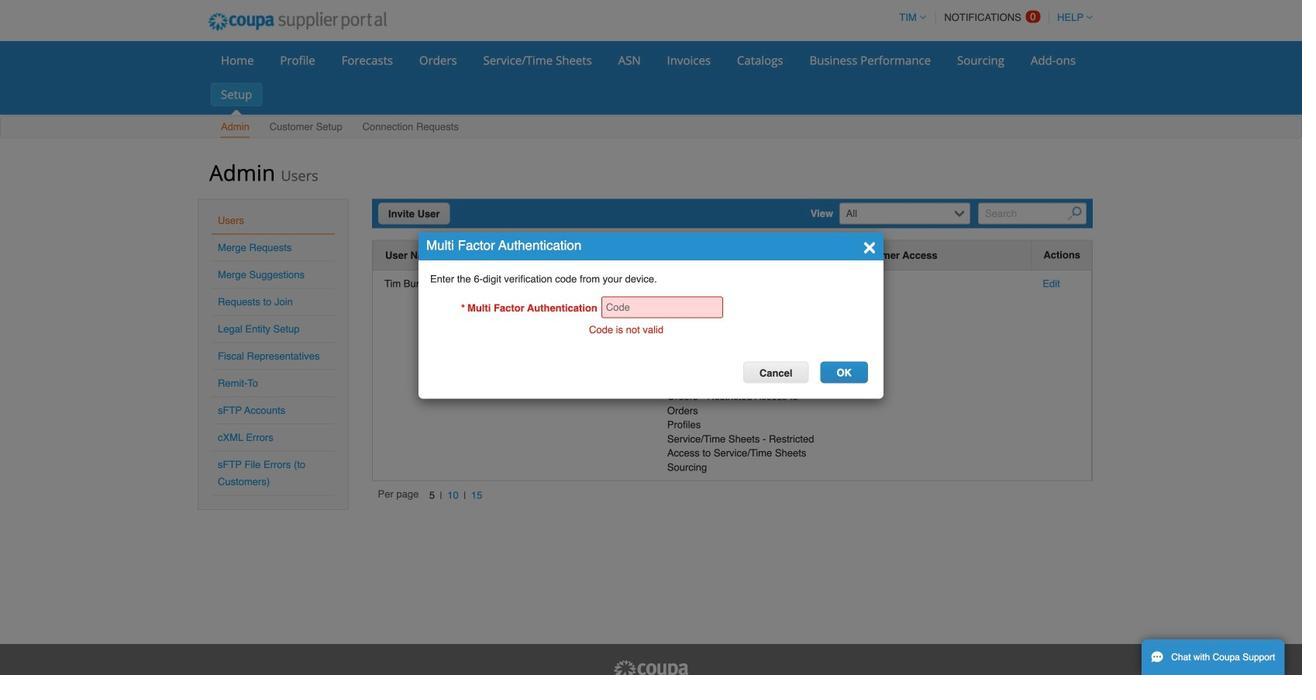 Task type: describe. For each thing, give the bounding box(es) containing it.
user name element
[[373, 241, 451, 271]]

status element
[[595, 241, 656, 271]]

permissions element
[[656, 241, 841, 271]]

1 vertical spatial coupa supplier portal image
[[613, 660, 690, 676]]

email element
[[451, 241, 595, 271]]



Task type: locate. For each thing, give the bounding box(es) containing it.
coupa supplier portal image
[[198, 2, 398, 41], [613, 660, 690, 676]]

1 horizontal spatial coupa supplier portal image
[[613, 660, 690, 676]]

Search text field
[[979, 203, 1087, 225]]

navigation
[[378, 487, 488, 505]]

Code text field
[[602, 297, 723, 318]]

0 vertical spatial coupa supplier portal image
[[198, 2, 398, 41]]

customer access element
[[841, 241, 1032, 271]]

search image
[[1068, 207, 1082, 221]]

0 horizontal spatial coupa supplier portal image
[[198, 2, 398, 41]]



Task type: vqa. For each thing, say whether or not it's contained in the screenshot.
PERMISSIONS element
yes



